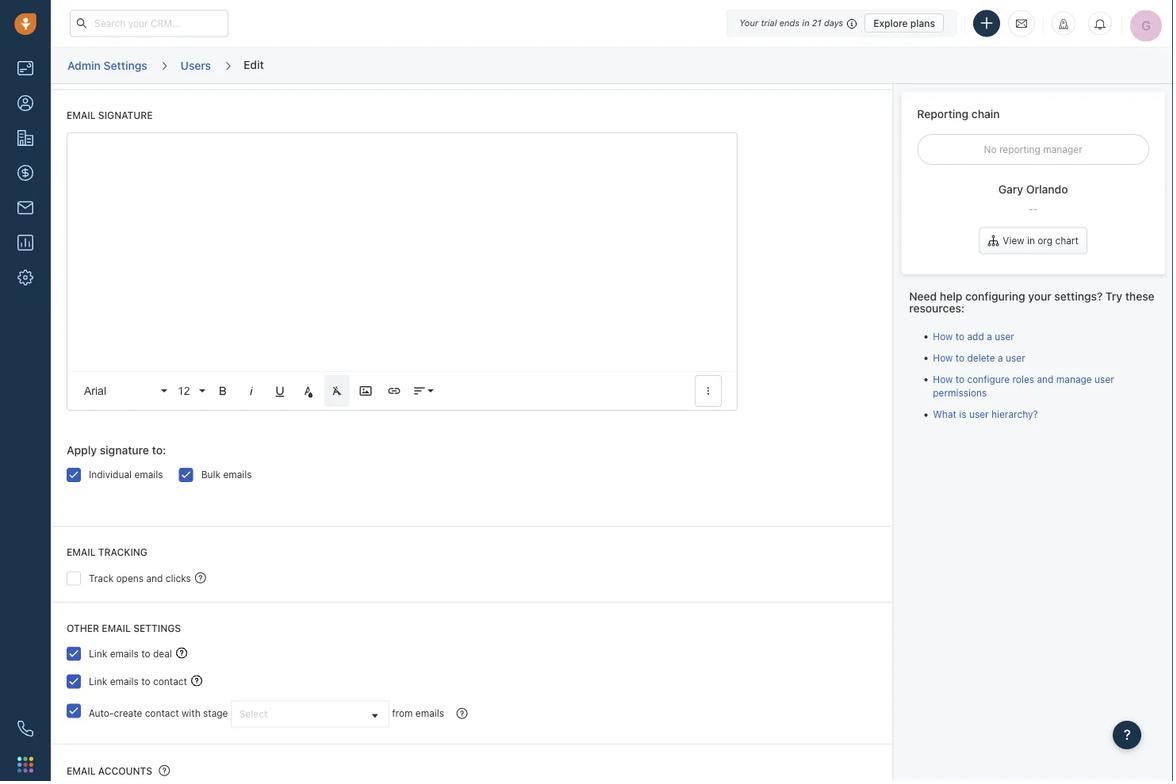 Task type: describe. For each thing, give the bounding box(es) containing it.
0 vertical spatial contact
[[153, 677, 187, 688]]

opens
[[116, 573, 144, 584]]

21
[[813, 18, 822, 28]]

track
[[89, 573, 114, 584]]

settings
[[134, 623, 181, 634]]

tracking
[[98, 548, 148, 559]]

apply
[[67, 445, 97, 458]]

reporting chain
[[918, 107, 1000, 120]]

deal
[[153, 649, 172, 660]]

view in org chart button
[[980, 227, 1088, 254]]

delete
[[968, 352, 996, 363]]

signature
[[98, 110, 153, 121]]

settings
[[104, 59, 147, 72]]

plans
[[911, 17, 936, 29]]

from
[[392, 708, 413, 720]]

chain
[[972, 107, 1000, 120]]

to for add
[[956, 331, 965, 342]]

auto-
[[89, 708, 114, 720]]

email for email signature
[[67, 110, 96, 121]]

click to learn how to link emails to contacts image
[[191, 676, 202, 687]]

2 - from the left
[[1034, 203, 1038, 214]]

view
[[1003, 235, 1025, 246]]

other
[[67, 623, 99, 634]]

1 vertical spatial contact
[[145, 708, 179, 720]]

your
[[740, 18, 759, 28]]

how to add a user link
[[934, 331, 1015, 342]]

create
[[114, 708, 142, 720]]

bulk
[[201, 470, 221, 481]]

emails for bulk emails
[[223, 470, 252, 481]]

link emails to contact
[[89, 677, 187, 688]]

gary
[[999, 183, 1024, 196]]

admin settings
[[67, 59, 147, 72]]

track opens and clicks
[[89, 573, 191, 584]]

emails for individual emails
[[134, 470, 163, 481]]

phone element
[[10, 713, 41, 745]]

select
[[240, 710, 268, 721]]

how to configure roles and manage user permissions link
[[934, 374, 1115, 399]]

how to configure roles and manage user permissions
[[934, 374, 1115, 399]]

other email settings
[[67, 623, 181, 634]]

12
[[178, 385, 190, 398]]

emails for link emails to deal
[[110, 649, 139, 660]]

manage
[[1057, 374, 1093, 385]]

resources:
[[910, 302, 965, 315]]

clicks
[[166, 573, 191, 584]]

arial button
[[79, 376, 169, 408]]

email signature
[[67, 110, 153, 121]]

1 vertical spatial question circled image
[[159, 765, 170, 778]]

12 button
[[172, 376, 207, 408]]

your trial ends in 21 days
[[740, 18, 844, 28]]

link for link emails to contact
[[89, 677, 107, 688]]

these
[[1126, 290, 1155, 303]]

to left deal
[[141, 649, 150, 660]]

application containing arial
[[67, 133, 738, 412]]

select link
[[232, 702, 389, 728]]

how for how to configure roles and manage user permissions
[[934, 374, 953, 385]]

permissions
[[934, 387, 988, 399]]

add
[[968, 331, 985, 342]]

roles
[[1013, 374, 1035, 385]]

try
[[1106, 290, 1123, 303]]

what is user hierarchy? link
[[934, 409, 1039, 420]]

user up the roles
[[1006, 352, 1026, 363]]

users link
[[180, 53, 212, 78]]

individual
[[89, 470, 132, 481]]

link for link emails to deal
[[89, 649, 107, 660]]

manager
[[1044, 144, 1083, 155]]

in inside button
[[1028, 235, 1036, 246]]

how for how to delete a user
[[934, 352, 953, 363]]

with
[[182, 708, 201, 720]]

how to delete a user
[[934, 352, 1026, 363]]

need
[[910, 290, 937, 303]]

configure
[[968, 374, 1010, 385]]

bulk emails
[[201, 470, 252, 481]]

to for configure
[[956, 374, 965, 385]]



Task type: locate. For each thing, give the bounding box(es) containing it.
admin
[[67, 59, 101, 72]]

0 horizontal spatial a
[[987, 331, 993, 342]]

1 horizontal spatial and
[[1038, 374, 1054, 385]]

from emails
[[392, 708, 444, 720]]

emails down to: on the bottom left
[[134, 470, 163, 481]]

0 vertical spatial link
[[89, 649, 107, 660]]

and left clicks
[[146, 573, 163, 584]]

2 vertical spatial email
[[67, 767, 96, 778]]

Search your CRM... text field
[[70, 10, 229, 37]]

1 - from the left
[[1029, 203, 1034, 214]]

contact
[[153, 677, 187, 688], [145, 708, 179, 720]]

emails
[[134, 470, 163, 481], [223, 470, 252, 481], [110, 649, 139, 660], [110, 677, 139, 688], [416, 708, 444, 720]]

1 horizontal spatial a
[[998, 352, 1004, 363]]

need help configuring your settings? try these resources:
[[910, 290, 1155, 315]]

emails right bulk
[[223, 470, 252, 481]]

send email image
[[1017, 17, 1028, 30]]

freshworks switcher image
[[17, 757, 33, 773]]

what's new image
[[1059, 19, 1070, 30]]

email up track
[[67, 548, 96, 559]]

to up permissions
[[956, 374, 965, 385]]

emails for link emails to contact
[[110, 677, 139, 688]]

and
[[1038, 374, 1054, 385], [146, 573, 163, 584]]

is
[[960, 409, 967, 420]]

user right add
[[995, 331, 1015, 342]]

1 vertical spatial email
[[67, 548, 96, 559]]

link down other
[[89, 649, 107, 660]]

question circled image right from emails
[[457, 708, 468, 721]]

1 link from the top
[[89, 649, 107, 660]]

how to add a user
[[934, 331, 1015, 342]]

2 email from the top
[[67, 548, 96, 559]]

question circled image right accounts
[[159, 765, 170, 778]]

0 vertical spatial email
[[67, 110, 96, 121]]

to inside how to configure roles and manage user permissions
[[956, 374, 965, 385]]

what
[[934, 409, 957, 420]]

1 email from the top
[[67, 110, 96, 121]]

reporting
[[1000, 144, 1041, 155]]

a for add
[[987, 331, 993, 342]]

gary orlando --
[[999, 183, 1069, 214]]

admin settings link
[[67, 53, 148, 78]]

a right add
[[987, 331, 993, 342]]

individual emails
[[89, 470, 163, 481]]

how down how to add a user on the right top of page
[[934, 352, 953, 363]]

emails down other email settings
[[110, 649, 139, 660]]

no
[[985, 144, 997, 155]]

user right the 'is' at the right
[[970, 409, 989, 420]]

edit
[[244, 58, 264, 71]]

click to learn how to link conversations to deals image
[[176, 648, 187, 659]]

hierarchy?
[[992, 409, 1039, 420]]

2 how from the top
[[934, 352, 953, 363]]

no reporting manager
[[985, 144, 1083, 155]]

how for how to add a user
[[934, 331, 953, 342]]

how inside how to configure roles and manage user permissions
[[934, 374, 953, 385]]

and right the roles
[[1038, 374, 1054, 385]]

explore plans link
[[865, 13, 944, 33]]

1 vertical spatial and
[[146, 573, 163, 584]]

0 horizontal spatial in
[[803, 18, 810, 28]]

contact left with
[[145, 708, 179, 720]]

link
[[89, 649, 107, 660], [89, 677, 107, 688]]

in left "21"
[[803, 18, 810, 28]]

orlando
[[1027, 183, 1069, 196]]

to:
[[152, 445, 166, 458]]

phone image
[[17, 721, 33, 737]]

in left org
[[1028, 235, 1036, 246]]

1 vertical spatial link
[[89, 677, 107, 688]]

how to delete a user link
[[934, 352, 1026, 363]]

help
[[940, 290, 963, 303]]

1 how from the top
[[934, 331, 953, 342]]

1 vertical spatial how
[[934, 352, 953, 363]]

a for delete
[[998, 352, 1004, 363]]

1 horizontal spatial question circled image
[[457, 708, 468, 721]]

emails for from emails
[[416, 708, 444, 720]]

0 horizontal spatial question circled image
[[159, 765, 170, 778]]

1 vertical spatial a
[[998, 352, 1004, 363]]

0 vertical spatial question circled image
[[457, 708, 468, 721]]

link emails to deal
[[89, 649, 172, 660]]

to left add
[[956, 331, 965, 342]]

what is user hierarchy?
[[934, 409, 1039, 420]]

email left accounts
[[67, 767, 96, 778]]

apply signature to:
[[67, 445, 166, 458]]

to for delete
[[956, 352, 965, 363]]

your
[[1029, 290, 1052, 303]]

to
[[956, 331, 965, 342], [956, 352, 965, 363], [956, 374, 965, 385], [141, 649, 150, 660], [141, 677, 150, 688]]

ends
[[780, 18, 800, 28]]

1 horizontal spatial in
[[1028, 235, 1036, 246]]

3 how from the top
[[934, 374, 953, 385]]

org
[[1038, 235, 1053, 246]]

2 link from the top
[[89, 677, 107, 688]]

to left delete
[[956, 352, 965, 363]]

a right delete
[[998, 352, 1004, 363]]

email for email accounts
[[67, 767, 96, 778]]

user inside how to configure roles and manage user permissions
[[1095, 374, 1115, 385]]

reporting
[[918, 107, 969, 120]]

emails down link emails to deal at the bottom of the page
[[110, 677, 139, 688]]

arial
[[84, 385, 106, 398]]

0 vertical spatial in
[[803, 18, 810, 28]]

email accounts
[[67, 767, 152, 778]]

stage
[[203, 708, 228, 720]]

to down link emails to deal at the bottom of the page
[[141, 677, 150, 688]]

application
[[67, 133, 738, 412]]

2 vertical spatial how
[[934, 374, 953, 385]]

auto-create contact with stage
[[89, 708, 228, 720]]

how
[[934, 331, 953, 342], [934, 352, 953, 363], [934, 374, 953, 385]]

emails right from
[[416, 708, 444, 720]]

chart
[[1056, 235, 1079, 246]]

0 vertical spatial how
[[934, 331, 953, 342]]

user right manage
[[1095, 374, 1115, 385]]

trial
[[761, 18, 777, 28]]

email for email tracking
[[67, 548, 96, 559]]

a
[[987, 331, 993, 342], [998, 352, 1004, 363]]

1 vertical spatial in
[[1028, 235, 1036, 246]]

explore
[[874, 17, 908, 29]]

settings?
[[1055, 290, 1103, 303]]

email tracking
[[67, 548, 148, 559]]

-
[[1029, 203, 1034, 214], [1034, 203, 1038, 214]]

contact left "click to learn how to link emails to contacts" icon
[[153, 677, 187, 688]]

days
[[825, 18, 844, 28]]

email left signature
[[67, 110, 96, 121]]

and inside how to configure roles and manage user permissions
[[1038, 374, 1054, 385]]

explore plans
[[874, 17, 936, 29]]

email
[[102, 623, 131, 634]]

view in org chart
[[1003, 235, 1079, 246]]

users
[[181, 59, 211, 72]]

signature
[[100, 445, 149, 458]]

accounts
[[98, 767, 152, 778]]

0 vertical spatial and
[[1038, 374, 1054, 385]]

question circled image
[[457, 708, 468, 721], [159, 765, 170, 778]]

0 horizontal spatial and
[[146, 573, 163, 584]]

how up permissions
[[934, 374, 953, 385]]

email
[[67, 110, 96, 121], [67, 548, 96, 559], [67, 767, 96, 778]]

how down resources:
[[934, 331, 953, 342]]

0 vertical spatial a
[[987, 331, 993, 342]]

3 email from the top
[[67, 767, 96, 778]]

question circled image
[[195, 572, 206, 585]]

link up auto-
[[89, 677, 107, 688]]

configuring
[[966, 290, 1026, 303]]



Task type: vqa. For each thing, say whether or not it's contained in the screenshot.
leftmost in
yes



